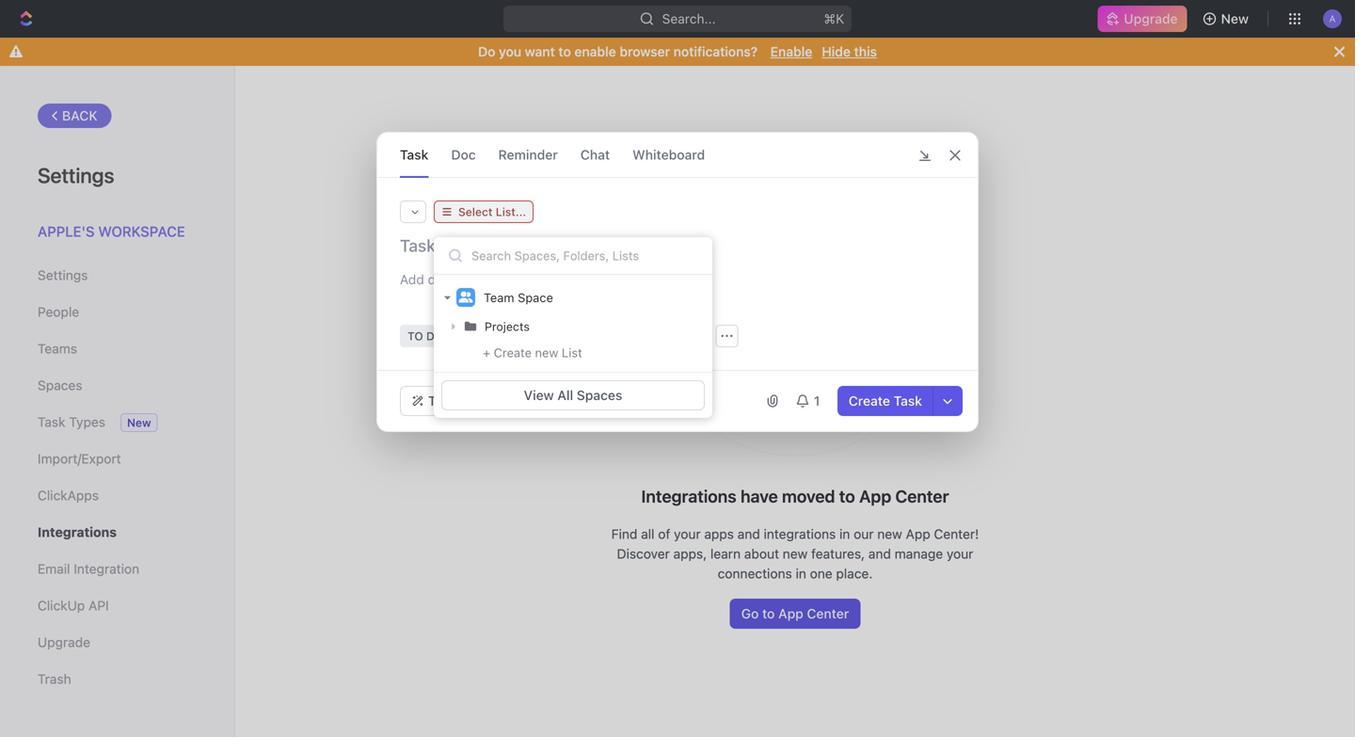 Task type: vqa. For each thing, say whether or not it's contained in the screenshot.
Reminder 'BUTTON'
yes



Task type: locate. For each thing, give the bounding box(es) containing it.
your
[[674, 526, 701, 542], [947, 546, 974, 562]]

upgrade left "new" button
[[1125, 11, 1178, 26]]

create inside create task button
[[849, 393, 891, 409]]

app up the manage
[[906, 526, 931, 542]]

0 vertical spatial app
[[860, 486, 892, 507]]

0 vertical spatial task
[[400, 147, 429, 162]]

1 vertical spatial app
[[906, 526, 931, 542]]

0 horizontal spatial your
[[674, 526, 701, 542]]

create task button
[[838, 386, 934, 416]]

spaces
[[38, 378, 82, 393], [577, 387, 623, 403]]

1 horizontal spatial task
[[400, 147, 429, 162]]

to
[[559, 44, 571, 59], [840, 486, 856, 507], [763, 606, 775, 621]]

2 vertical spatial new
[[783, 546, 808, 562]]

0 vertical spatial integrations
[[642, 486, 737, 507]]

spaces inside button
[[577, 387, 623, 403]]

1 horizontal spatial upgrade
[[1125, 11, 1178, 26]]

to right moved
[[840, 486, 856, 507]]

to for moved
[[840, 486, 856, 507]]

your down center!
[[947, 546, 974, 562]]

2 horizontal spatial task
[[894, 393, 923, 409]]

whiteboard
[[633, 147, 705, 162]]

1 horizontal spatial app
[[860, 486, 892, 507]]

center!
[[934, 526, 979, 542]]

0 vertical spatial center
[[896, 486, 950, 507]]

go to app center button
[[730, 599, 861, 629]]

clickup api
[[38, 598, 109, 613]]

integrations up of
[[642, 486, 737, 507]]

our
[[854, 526, 874, 542]]

integrations for integrations
[[38, 524, 117, 540]]

1 vertical spatial new
[[127, 416, 151, 429]]

to right 'want'
[[559, 44, 571, 59]]

1 vertical spatial to
[[840, 486, 856, 507]]

list...
[[496, 205, 527, 218]]

1 horizontal spatial to
[[763, 606, 775, 621]]

settings up the apple's
[[38, 163, 114, 187]]

+
[[483, 346, 491, 360]]

task button
[[400, 133, 429, 177]]

apple's workspace
[[38, 223, 185, 240]]

1 vertical spatial integrations
[[38, 524, 117, 540]]

1 horizontal spatial new
[[783, 546, 808, 562]]

center down one
[[807, 606, 850, 621]]

view
[[524, 387, 554, 403]]

integrations down 'clickapps'
[[38, 524, 117, 540]]

new button
[[1195, 4, 1261, 34]]

0 horizontal spatial new
[[127, 416, 151, 429]]

teams link
[[38, 333, 197, 365]]

to inside button
[[763, 606, 775, 621]]

settings element
[[0, 66, 235, 737]]

chat button
[[581, 133, 610, 177]]

2 horizontal spatial app
[[906, 526, 931, 542]]

app right go
[[779, 606, 804, 621]]

2 vertical spatial task
[[38, 414, 65, 430]]

and down our
[[869, 546, 892, 562]]

1 vertical spatial new
[[878, 526, 903, 542]]

app up our
[[860, 486, 892, 507]]

spaces down teams
[[38, 378, 82, 393]]

one
[[810, 566, 833, 581]]

1 vertical spatial upgrade
[[38, 635, 90, 650]]

and up about
[[738, 526, 761, 542]]

0 horizontal spatial and
[[738, 526, 761, 542]]

2 settings from the top
[[38, 267, 88, 283]]

1 horizontal spatial integrations
[[642, 486, 737, 507]]

and
[[738, 526, 761, 542], [869, 546, 892, 562]]

discover
[[617, 546, 670, 562]]

upgrade
[[1125, 11, 1178, 26], [38, 635, 90, 650]]

go
[[742, 606, 759, 621]]

0 vertical spatial settings
[[38, 163, 114, 187]]

enable
[[771, 44, 813, 59]]

0 vertical spatial to
[[559, 44, 571, 59]]

2 horizontal spatial new
[[878, 526, 903, 542]]

search...
[[662, 11, 716, 26]]

1 vertical spatial and
[[869, 546, 892, 562]]

do
[[478, 44, 496, 59]]

1 vertical spatial center
[[807, 606, 850, 621]]

settings
[[38, 163, 114, 187], [38, 267, 88, 283]]

center
[[896, 486, 950, 507], [807, 606, 850, 621]]

integrations inside settings element
[[38, 524, 117, 540]]

view all spaces
[[524, 387, 623, 403]]

spaces right all
[[577, 387, 623, 403]]

0 horizontal spatial to
[[559, 44, 571, 59]]

1 horizontal spatial spaces
[[577, 387, 623, 403]]

create
[[494, 346, 532, 360], [849, 393, 891, 409]]

task types
[[38, 414, 105, 430]]

team space
[[484, 290, 554, 305]]

upgrade link down "clickup api" link
[[38, 627, 197, 659]]

new right our
[[878, 526, 903, 542]]

app
[[860, 486, 892, 507], [906, 526, 931, 542], [779, 606, 804, 621]]

import/export
[[38, 451, 121, 467]]

go to app center
[[742, 606, 850, 621]]

0 horizontal spatial center
[[807, 606, 850, 621]]

spaces link
[[38, 370, 197, 402]]

to right go
[[763, 606, 775, 621]]

hide
[[822, 44, 851, 59]]

1 horizontal spatial upgrade link
[[1098, 6, 1188, 32]]

settings up "people"
[[38, 267, 88, 283]]

upgrade down clickup
[[38, 635, 90, 650]]

browser
[[620, 44, 670, 59]]

new down the integrations
[[783, 546, 808, 562]]

task for task
[[400, 147, 429, 162]]

spaces inside settings element
[[38, 378, 82, 393]]

1 horizontal spatial create
[[849, 393, 891, 409]]

apps
[[705, 526, 734, 542]]

0 horizontal spatial app
[[779, 606, 804, 621]]

integration
[[74, 561, 139, 577]]

in left our
[[840, 526, 851, 542]]

0 vertical spatial new
[[535, 346, 559, 360]]

2 vertical spatial app
[[779, 606, 804, 621]]

upgrade link
[[1098, 6, 1188, 32], [38, 627, 197, 659]]

1 horizontal spatial your
[[947, 546, 974, 562]]

0 vertical spatial create
[[494, 346, 532, 360]]

connections
[[718, 566, 793, 581]]

upgrade inside settings element
[[38, 635, 90, 650]]

0 vertical spatial in
[[840, 526, 851, 542]]

1 vertical spatial create
[[849, 393, 891, 409]]

user group image
[[459, 292, 473, 303]]

workspace
[[98, 223, 185, 240]]

0 horizontal spatial task
[[38, 414, 65, 430]]

in
[[840, 526, 851, 542], [796, 566, 807, 581]]

dialog
[[377, 132, 979, 432]]

0 horizontal spatial upgrade
[[38, 635, 90, 650]]

Task Name text field
[[400, 234, 959, 257]]

1 vertical spatial task
[[894, 393, 923, 409]]

new inside settings element
[[127, 416, 151, 429]]

clickapps
[[38, 488, 99, 503]]

1 vertical spatial in
[[796, 566, 807, 581]]

new inside button
[[1222, 11, 1249, 26]]

enable
[[575, 44, 616, 59]]

integrations link
[[38, 516, 197, 548]]

your up apps,
[[674, 526, 701, 542]]

0 horizontal spatial upgrade link
[[38, 627, 197, 659]]

this
[[855, 44, 878, 59]]

new left list
[[535, 346, 559, 360]]

1 horizontal spatial new
[[1222, 11, 1249, 26]]

about
[[745, 546, 780, 562]]

0 vertical spatial new
[[1222, 11, 1249, 26]]

2 vertical spatial to
[[763, 606, 775, 621]]

upgrade link left "new" button
[[1098, 6, 1188, 32]]

people
[[38, 304, 79, 320]]

apps,
[[674, 546, 707, 562]]

find all of your apps and integrations in our new app center! discover apps, learn about new features, and manage your connections in one place.
[[612, 526, 979, 581]]

0 horizontal spatial integrations
[[38, 524, 117, 540]]

in left one
[[796, 566, 807, 581]]

0 horizontal spatial spaces
[[38, 378, 82, 393]]

task inside settings element
[[38, 414, 65, 430]]

0 vertical spatial your
[[674, 526, 701, 542]]

create task
[[849, 393, 923, 409]]

new
[[1222, 11, 1249, 26], [127, 416, 151, 429]]

2 horizontal spatial to
[[840, 486, 856, 507]]

want
[[525, 44, 555, 59]]

1 horizontal spatial center
[[896, 486, 950, 507]]

features,
[[812, 546, 865, 562]]

1 vertical spatial upgrade link
[[38, 627, 197, 659]]

task
[[400, 147, 429, 162], [894, 393, 923, 409], [38, 414, 65, 430]]

new
[[535, 346, 559, 360], [878, 526, 903, 542], [783, 546, 808, 562]]

1 vertical spatial settings
[[38, 267, 88, 283]]

center up center!
[[896, 486, 950, 507]]

dialog containing task
[[377, 132, 979, 432]]

integrations
[[642, 486, 737, 507], [38, 524, 117, 540]]

email integration
[[38, 561, 139, 577]]



Task type: describe. For each thing, give the bounding box(es) containing it.
back link
[[38, 104, 112, 128]]

reminder
[[499, 147, 558, 162]]

Search Spaces, Folders, Lists text field
[[434, 237, 713, 275]]

0 horizontal spatial in
[[796, 566, 807, 581]]

types
[[69, 414, 105, 430]]

place.
[[836, 566, 873, 581]]

trash
[[38, 671, 71, 687]]

task for task types
[[38, 414, 65, 430]]

moved
[[782, 486, 836, 507]]

manage
[[895, 546, 944, 562]]

0 vertical spatial upgrade link
[[1098, 6, 1188, 32]]

app inside find all of your apps and integrations in our new app center! discover apps, learn about new features, and manage your connections in one place.
[[906, 526, 931, 542]]

select
[[459, 205, 493, 218]]

1 horizontal spatial and
[[869, 546, 892, 562]]

1 horizontal spatial in
[[840, 526, 851, 542]]

view all spaces button
[[442, 380, 705, 411]]

teams
[[38, 341, 77, 356]]

people link
[[38, 296, 197, 328]]

1 vertical spatial your
[[947, 546, 974, 562]]

task inside button
[[894, 393, 923, 409]]

0 vertical spatial upgrade
[[1125, 11, 1178, 26]]

upgrade link inside settings element
[[38, 627, 197, 659]]

1 settings from the top
[[38, 163, 114, 187]]

apple's
[[38, 223, 95, 240]]

doc
[[451, 147, 476, 162]]

import/export link
[[38, 443, 197, 475]]

api
[[89, 598, 109, 613]]

all
[[641, 526, 655, 542]]

clickup api link
[[38, 590, 197, 622]]

select list...
[[459, 205, 527, 218]]

+ create new list
[[483, 346, 583, 360]]

whiteboard button
[[633, 133, 705, 177]]

projects
[[485, 320, 530, 333]]

learn
[[711, 546, 741, 562]]

find
[[612, 526, 638, 542]]

clickup
[[38, 598, 85, 613]]

clickapps link
[[38, 480, 197, 512]]

notifications?
[[674, 44, 758, 59]]

space
[[518, 290, 554, 305]]

integrations for integrations have moved to app center
[[642, 486, 737, 507]]

email
[[38, 561, 70, 577]]

app inside button
[[779, 606, 804, 621]]

back
[[62, 108, 98, 123]]

of
[[658, 526, 671, 542]]

email integration link
[[38, 553, 197, 585]]

⌘k
[[824, 11, 845, 26]]

you
[[499, 44, 522, 59]]

team
[[484, 290, 515, 305]]

doc button
[[451, 133, 476, 177]]

all
[[558, 387, 574, 403]]

to for want
[[559, 44, 571, 59]]

0 vertical spatial and
[[738, 526, 761, 542]]

reminder button
[[499, 133, 558, 177]]

do you want to enable browser notifications? enable hide this
[[478, 44, 878, 59]]

settings link
[[38, 259, 197, 291]]

integrations have moved to app center
[[642, 486, 950, 507]]

list
[[562, 346, 583, 360]]

have
[[741, 486, 778, 507]]

integrations
[[764, 526, 836, 542]]

chat
[[581, 147, 610, 162]]

select list... button
[[434, 201, 534, 223]]

0 horizontal spatial create
[[494, 346, 532, 360]]

0 horizontal spatial new
[[535, 346, 559, 360]]

center inside button
[[807, 606, 850, 621]]

trash link
[[38, 663, 197, 695]]



